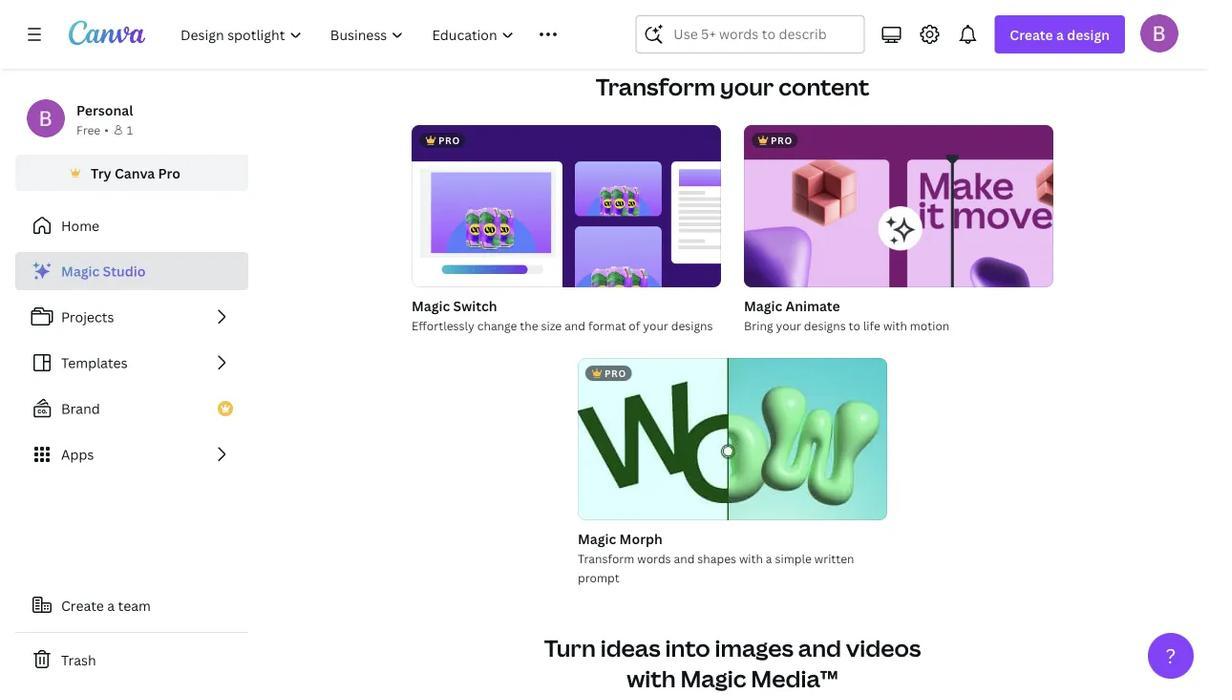 Task type: vqa. For each thing, say whether or not it's contained in the screenshot.
WITH for Media™
yes



Task type: locate. For each thing, give the bounding box(es) containing it.
with for simple
[[739, 551, 763, 566]]

1 vertical spatial transform
[[578, 551, 635, 566]]

your right bring
[[776, 318, 801, 333]]

and for ideas
[[798, 633, 842, 664]]

1 designs from the left
[[671, 318, 713, 333]]

None search field
[[636, 15, 865, 53]]

and
[[565, 318, 586, 333], [674, 551, 695, 566], [798, 633, 842, 664]]

your inside the magic animate bring your designs to life with motion
[[776, 318, 801, 333]]

magic
[[61, 262, 100, 280], [412, 297, 450, 315], [744, 297, 783, 315], [578, 530, 616, 548], [681, 663, 746, 694]]

and right size
[[565, 318, 586, 333]]

magic inside turn ideas into images and videos with magic media™
[[681, 663, 746, 694]]

designs right of
[[671, 318, 713, 333]]

list
[[15, 252, 248, 474]]

1 horizontal spatial and
[[674, 551, 695, 566]]

0 horizontal spatial designs
[[671, 318, 713, 333]]

templates
[[61, 354, 128, 372]]

a left simple
[[766, 551, 772, 566]]

pro for switch
[[438, 134, 460, 147]]

•
[[104, 122, 109, 138]]

top level navigation element
[[168, 15, 590, 53], [168, 15, 590, 53]]

designs down animate
[[804, 318, 846, 333]]

1 horizontal spatial pro
[[605, 367, 626, 380]]

effortlessly
[[412, 318, 475, 333]]

trash
[[61, 651, 96, 669]]

create for create a team
[[61, 597, 104, 615]]

0 vertical spatial and
[[565, 318, 586, 333]]

and left videos
[[798, 633, 842, 664]]

the
[[520, 318, 538, 333]]

0 horizontal spatial with
[[627, 663, 676, 694]]

a left team
[[107, 597, 115, 615]]

pro inside 'magic morph' "group"
[[605, 367, 626, 380]]

1 vertical spatial create
[[61, 597, 104, 615]]

magic up the prompt
[[578, 530, 616, 548]]

size
[[541, 318, 562, 333]]

with inside the magic animate bring your designs to life with motion
[[883, 318, 907, 333]]

bob builder image
[[1141, 14, 1179, 52]]

create a team button
[[15, 587, 248, 625]]

create
[[1010, 25, 1053, 43], [61, 597, 104, 615]]

designs inside the magic animate bring your designs to life with motion
[[804, 318, 846, 333]]

1 horizontal spatial designs
[[804, 318, 846, 333]]

2 horizontal spatial your
[[776, 318, 801, 333]]

create inside dropdown button
[[1010, 25, 1053, 43]]

home
[[61, 216, 99, 235]]

? button
[[1148, 633, 1194, 679]]

your down search search box
[[720, 71, 774, 102]]

1 horizontal spatial with
[[739, 551, 763, 566]]

create left team
[[61, 597, 104, 615]]

studio
[[103, 262, 146, 280]]

0 horizontal spatial pro
[[438, 134, 460, 147]]

2 designs from the left
[[804, 318, 846, 333]]

designs inside the magic switch effortlessly change the size and format of your designs
[[671, 318, 713, 333]]

with inside magic morph transform words and shapes with a simple written prompt
[[739, 551, 763, 566]]

2 horizontal spatial a
[[1057, 25, 1064, 43]]

of
[[629, 318, 640, 333]]

2 horizontal spatial pro
[[771, 134, 793, 147]]

with right life
[[883, 318, 907, 333]]

pro for morph
[[605, 367, 626, 380]]

format
[[588, 318, 626, 333]]

0 horizontal spatial create
[[61, 597, 104, 615]]

magic for magic studio
[[61, 262, 100, 280]]

and inside the magic switch effortlessly change the size and format of your designs
[[565, 318, 586, 333]]

magic up bring
[[744, 297, 783, 315]]

pro group
[[412, 125, 721, 288], [744, 125, 1054, 288], [578, 358, 887, 521]]

magic for magic animate bring your designs to life with motion
[[744, 297, 783, 315]]

transform
[[596, 71, 716, 102], [578, 551, 635, 566]]

magic inside the magic switch effortlessly change the size and format of your designs
[[412, 297, 450, 315]]

switch
[[453, 297, 497, 315]]

pro inside magic switch group
[[438, 134, 460, 147]]

2 vertical spatial with
[[627, 663, 676, 694]]

try
[[91, 164, 111, 182]]

prompt
[[578, 570, 620, 586]]

0 horizontal spatial and
[[565, 318, 586, 333]]

content
[[779, 71, 870, 102]]

motion
[[910, 318, 950, 333]]

1 vertical spatial and
[[674, 551, 695, 566]]

with inside turn ideas into images and videos with magic media™
[[627, 663, 676, 694]]

0 vertical spatial create
[[1010, 25, 1053, 43]]

design
[[1067, 25, 1110, 43]]

2 horizontal spatial with
[[883, 318, 907, 333]]

1 horizontal spatial create
[[1010, 25, 1053, 43]]

designs
[[671, 318, 713, 333], [804, 318, 846, 333]]

1 vertical spatial with
[[739, 551, 763, 566]]

personal
[[76, 101, 133, 119]]

with right "turn"
[[627, 663, 676, 694]]

pro
[[438, 134, 460, 147], [771, 134, 793, 147], [605, 367, 626, 380]]

0 horizontal spatial your
[[643, 318, 668, 333]]

to
[[849, 318, 861, 333]]

magic inside the magic animate bring your designs to life with motion
[[744, 297, 783, 315]]

your
[[720, 71, 774, 102], [643, 318, 668, 333], [776, 318, 801, 333]]

pro group for magic morph
[[578, 358, 887, 521]]

free
[[76, 122, 101, 138]]

ideas
[[601, 633, 661, 664]]

create a design button
[[995, 15, 1125, 53]]

magic up effortlessly
[[412, 297, 450, 315]]

1 vertical spatial a
[[766, 551, 772, 566]]

a inside 'create a team' button
[[107, 597, 115, 615]]

a inside the create a design dropdown button
[[1057, 25, 1064, 43]]

animate
[[786, 297, 840, 315]]

2 horizontal spatial and
[[798, 633, 842, 664]]

magic morph transform words and shapes with a simple written prompt
[[578, 530, 854, 586]]

a for team
[[107, 597, 115, 615]]

a for design
[[1057, 25, 1064, 43]]

apps
[[61, 446, 94, 464]]

magic inside magic studio "link"
[[61, 262, 100, 280]]

create left design
[[1010, 25, 1053, 43]]

magic switch image
[[412, 125, 721, 288]]

magic left studio
[[61, 262, 100, 280]]

a left design
[[1057, 25, 1064, 43]]

?
[[1166, 642, 1176, 670]]

magic left media™
[[681, 663, 746, 694]]

templates link
[[15, 344, 248, 382]]

and inside turn ideas into images and videos with magic media™
[[798, 633, 842, 664]]

1 horizontal spatial a
[[766, 551, 772, 566]]

create a team
[[61, 597, 151, 615]]

magic morph group
[[578, 358, 887, 587]]

pro inside magic animate group
[[771, 134, 793, 147]]

magic switch group
[[412, 125, 721, 335]]

media™
[[751, 663, 839, 694]]

a inside magic morph transform words and shapes with a simple written prompt
[[766, 551, 772, 566]]

your right of
[[643, 318, 668, 333]]

and for morph
[[674, 551, 695, 566]]

morph
[[620, 530, 663, 548]]

0 vertical spatial with
[[883, 318, 907, 333]]

magic inside magic morph transform words and shapes with a simple written prompt
[[578, 530, 616, 548]]

shapes
[[698, 551, 737, 566]]

0 vertical spatial a
[[1057, 25, 1064, 43]]

try canva pro
[[91, 164, 180, 182]]

2 vertical spatial a
[[107, 597, 115, 615]]

with for media™
[[627, 663, 676, 694]]

projects
[[61, 308, 114, 326]]

magic studio link
[[15, 252, 248, 290]]

0 vertical spatial transform
[[596, 71, 716, 102]]

and inside magic morph transform words and shapes with a simple written prompt
[[674, 551, 695, 566]]

a
[[1057, 25, 1064, 43], [766, 551, 772, 566], [107, 597, 115, 615]]

canva
[[115, 164, 155, 182]]

brand link
[[15, 390, 248, 428]]

with right shapes
[[739, 551, 763, 566]]

0 horizontal spatial a
[[107, 597, 115, 615]]

create inside button
[[61, 597, 104, 615]]

home link
[[15, 206, 248, 245]]

free •
[[76, 122, 109, 138]]

and right 'words' at the right bottom of page
[[674, 551, 695, 566]]

2 vertical spatial and
[[798, 633, 842, 664]]

with
[[883, 318, 907, 333], [739, 551, 763, 566], [627, 663, 676, 694]]



Task type: describe. For each thing, give the bounding box(es) containing it.
magic morph image
[[578, 358, 887, 521]]

team
[[118, 597, 151, 615]]

1 horizontal spatial your
[[720, 71, 774, 102]]

magic animate image
[[744, 125, 1054, 288]]

magic for magic switch effortlessly change the size and format of your designs
[[412, 297, 450, 315]]

bring
[[744, 318, 773, 333]]

create for create a design
[[1010, 25, 1053, 43]]

apps link
[[15, 436, 248, 474]]

magic animate bring your designs to life with motion
[[744, 297, 950, 333]]

projects link
[[15, 298, 248, 336]]

written
[[815, 551, 854, 566]]

into
[[665, 633, 710, 664]]

images
[[715, 633, 794, 664]]

pro for animate
[[771, 134, 793, 147]]

your inside the magic switch effortlessly change the size and format of your designs
[[643, 318, 668, 333]]

life
[[863, 318, 881, 333]]

pro group for magic switch
[[412, 125, 721, 288]]

create a design
[[1010, 25, 1110, 43]]

list containing magic studio
[[15, 252, 248, 474]]

turn
[[544, 633, 596, 664]]

1
[[127, 122, 133, 138]]

pro group for magic animate
[[744, 125, 1054, 288]]

magic for magic morph transform words and shapes with a simple written prompt
[[578, 530, 616, 548]]

magic studio
[[61, 262, 146, 280]]

pro
[[158, 164, 180, 182]]

videos
[[846, 633, 921, 664]]

brand
[[61, 400, 100, 418]]

words
[[637, 551, 671, 566]]

turn ideas into images and videos with magic media™
[[544, 633, 921, 694]]

Search search field
[[674, 16, 827, 53]]

magic animate group
[[744, 125, 1054, 335]]

trash link
[[15, 641, 248, 679]]

change
[[477, 318, 517, 333]]

transform your content
[[596, 71, 870, 102]]

magic switch effortlessly change the size and format of your designs
[[412, 297, 713, 333]]

transform inside magic morph transform words and shapes with a simple written prompt
[[578, 551, 635, 566]]

simple
[[775, 551, 812, 566]]

try canva pro button
[[15, 155, 248, 191]]



